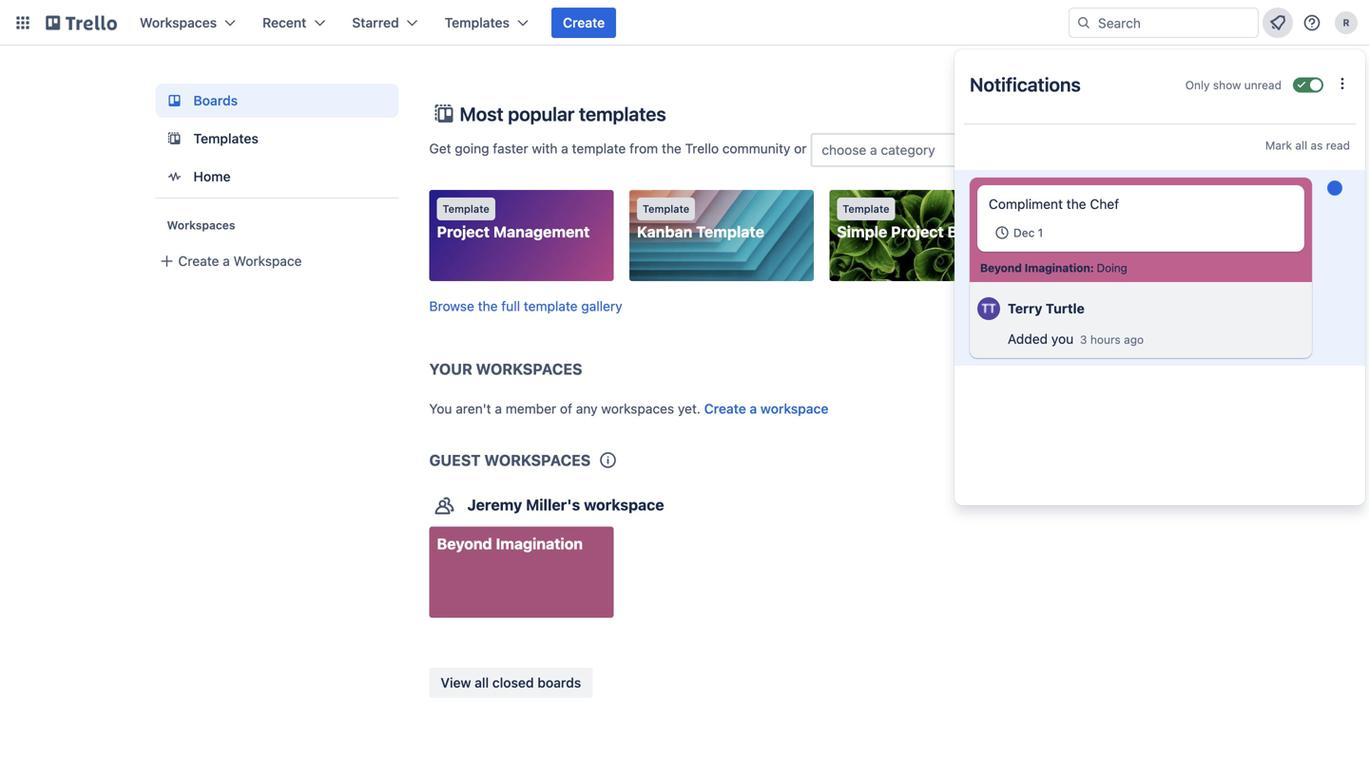 Task type: locate. For each thing, give the bounding box(es) containing it.
0 horizontal spatial imagination
[[496, 535, 583, 553]]

workspaces inside dropdown button
[[140, 15, 217, 30]]

board
[[947, 223, 991, 241]]

a right with
[[561, 141, 568, 157]]

0 vertical spatial templates
[[445, 15, 510, 30]]

you
[[1051, 331, 1074, 347]]

1 horizontal spatial templates
[[445, 15, 510, 30]]

0 horizontal spatial the
[[478, 299, 498, 314]]

template inside template remote team hub
[[1043, 203, 1090, 215]]

all right view
[[475, 675, 489, 691]]

primary element
[[0, 0, 1369, 46]]

1 vertical spatial all
[[475, 675, 489, 691]]

0 horizontal spatial all
[[475, 675, 489, 691]]

beyond imagination link down the 1
[[980, 261, 1090, 276]]

templates up the most
[[445, 15, 510, 30]]

imagination down remote
[[1025, 261, 1090, 275]]

template board image
[[163, 127, 186, 150]]

hours
[[1090, 333, 1121, 347]]

workspace
[[760, 401, 829, 417], [584, 496, 664, 514]]

1 vertical spatial imagination
[[496, 535, 583, 553]]

beyond down jeremy
[[437, 535, 492, 553]]

beyond
[[980, 261, 1022, 275], [437, 535, 492, 553]]

recent
[[262, 15, 306, 30]]

beyond imagination link
[[980, 261, 1090, 276], [429, 527, 614, 618]]

template up kanban
[[643, 203, 689, 215]]

0 vertical spatial imagination
[[1025, 261, 1090, 275]]

notifications
[[970, 73, 1081, 96]]

dec
[[1013, 226, 1035, 240]]

create up most popular templates
[[563, 15, 605, 30]]

0 vertical spatial beyond imagination link
[[980, 261, 1090, 276]]

home link
[[155, 160, 399, 194]]

the for browse the full template gallery
[[478, 299, 498, 314]]

templates
[[445, 15, 510, 30], [193, 131, 258, 146]]

0 vertical spatial workspaces
[[476, 360, 582, 378]]

browse the full template gallery link
[[429, 299, 622, 314]]

create right yet.
[[704, 401, 746, 417]]

1 horizontal spatial beyond
[[980, 261, 1022, 275]]

2 vertical spatial create
[[704, 401, 746, 417]]

the right from
[[662, 141, 682, 157]]

a right aren't
[[495, 401, 502, 417]]

guest
[[429, 452, 481, 470]]

1 vertical spatial templates
[[193, 131, 258, 146]]

1 vertical spatial workspaces
[[484, 452, 591, 470]]

you
[[429, 401, 452, 417]]

1 horizontal spatial imagination
[[1025, 261, 1090, 275]]

2 vertical spatial the
[[478, 299, 498, 314]]

2 horizontal spatial create
[[704, 401, 746, 417]]

a
[[561, 141, 568, 157], [870, 142, 877, 158], [223, 253, 230, 269], [495, 401, 502, 417], [750, 401, 757, 417]]

project inside template simple project board
[[891, 223, 944, 241]]

search image
[[1076, 15, 1091, 30]]

2 project from the left
[[891, 223, 944, 241]]

0 vertical spatial workspaces
[[140, 15, 217, 30]]

terry turtle button up ago
[[970, 282, 1312, 328]]

Search field
[[1091, 9, 1258, 37]]

1 horizontal spatial create
[[563, 15, 605, 30]]

create left workspace in the left top of the page
[[178, 253, 219, 269]]

remote
[[1037, 223, 1094, 241]]

workspaces
[[476, 360, 582, 378], [484, 452, 591, 470]]

workspaces up miller's
[[484, 452, 591, 470]]

1 horizontal spatial the
[[662, 141, 682, 157]]

create
[[563, 15, 605, 30], [178, 253, 219, 269], [704, 401, 746, 417]]

0 horizontal spatial workspace
[[584, 496, 664, 514]]

imagination for beyond imagination : doing
[[1025, 261, 1090, 275]]

0 horizontal spatial beyond imagination link
[[429, 527, 614, 618]]

starred
[[352, 15, 399, 30]]

view all closed boards button
[[429, 668, 593, 699]]

2 horizontal spatial the
[[1066, 196, 1086, 212]]

0 vertical spatial create
[[563, 15, 605, 30]]

1 vertical spatial create
[[178, 253, 219, 269]]

beyond down dec on the right of page
[[980, 261, 1022, 275]]

boards
[[537, 675, 581, 691]]

trello
[[685, 141, 719, 157]]

yet.
[[678, 401, 701, 417]]

project left board
[[891, 223, 944, 241]]

beyond imagination
[[437, 535, 583, 553]]

0 vertical spatial workspace
[[760, 401, 829, 417]]

r button
[[1331, 8, 1361, 38]]

project up the browse
[[437, 223, 490, 241]]

imagination for beyond imagination
[[496, 535, 583, 553]]

beyond for beyond imagination
[[437, 535, 492, 553]]

the
[[662, 141, 682, 157], [1066, 196, 1086, 212], [478, 299, 498, 314]]

1 horizontal spatial project
[[891, 223, 944, 241]]

template right the full
[[524, 299, 578, 314]]

your workspaces
[[429, 360, 582, 378]]

workspaces for your workspaces
[[476, 360, 582, 378]]

1 vertical spatial workspace
[[584, 496, 664, 514]]

workspaces up "member"
[[476, 360, 582, 378]]

templates link
[[155, 122, 399, 156]]

template down going
[[443, 203, 489, 215]]

project
[[437, 223, 490, 241], [891, 223, 944, 241]]

all left as
[[1295, 139, 1307, 152]]

beyond imagination link down jeremy
[[429, 527, 614, 618]]

workspaces for guest workspaces
[[484, 452, 591, 470]]

template simple project board
[[837, 203, 991, 241]]

compliment
[[989, 196, 1063, 212]]

1 vertical spatial workspaces
[[167, 219, 235, 232]]

mark
[[1265, 139, 1292, 152]]

from
[[629, 141, 658, 157]]

management
[[493, 223, 590, 241]]

1 vertical spatial the
[[1066, 196, 1086, 212]]

1 vertical spatial beyond
[[437, 535, 492, 553]]

closed
[[492, 675, 534, 691]]

a left workspace in the left top of the page
[[223, 253, 230, 269]]

template inside 'template project management'
[[443, 203, 489, 215]]

all
[[1295, 139, 1307, 152], [475, 675, 489, 691]]

template right kanban
[[696, 223, 764, 241]]

:
[[1090, 261, 1094, 275]]

workspaces
[[140, 15, 217, 30], [167, 219, 235, 232]]

template down templates
[[572, 141, 626, 157]]

a right yet.
[[750, 401, 757, 417]]

added
[[1008, 331, 1048, 347]]

you aren't a member of any workspaces yet. create a workspace
[[429, 401, 829, 417]]

template
[[572, 141, 626, 157], [524, 299, 578, 314]]

browse the full template gallery
[[429, 299, 622, 314]]

template up remote
[[1043, 203, 1090, 215]]

1 horizontal spatial all
[[1295, 139, 1307, 152]]

imagination
[[1025, 261, 1090, 275], [496, 535, 583, 553]]

workspaces up add image
[[167, 219, 235, 232]]

imagination down miller's
[[496, 535, 583, 553]]

gallery
[[581, 299, 622, 314]]

workspaces up board icon
[[140, 15, 217, 30]]

a right choose
[[870, 142, 877, 158]]

templates down the boards
[[193, 131, 258, 146]]

create inside primary element
[[563, 15, 605, 30]]

all for closed
[[475, 675, 489, 691]]

template project management
[[437, 203, 590, 241]]

jeremy
[[467, 496, 522, 514]]

beyond imagination : doing
[[980, 261, 1127, 275]]

0 vertical spatial all
[[1295, 139, 1307, 152]]

hub
[[1141, 223, 1171, 241]]

back to home image
[[46, 8, 117, 38]]

add image
[[155, 250, 178, 273]]

workspace
[[233, 253, 302, 269]]

the left chef
[[1066, 196, 1086, 212]]

terry
[[1008, 301, 1042, 317]]

project inside 'template project management'
[[437, 223, 490, 241]]

terry turtle button
[[970, 282, 1312, 328], [1008, 301, 1085, 317]]

0 vertical spatial beyond
[[980, 261, 1022, 275]]

template up the simple
[[843, 203, 889, 215]]

guest workspaces
[[429, 452, 591, 470]]

0 horizontal spatial create
[[178, 253, 219, 269]]

template remote team hub
[[1037, 203, 1171, 241]]

the left the full
[[478, 299, 498, 314]]

jeremy miller's workspace
[[467, 496, 664, 514]]

0 horizontal spatial project
[[437, 223, 490, 241]]

1 project from the left
[[437, 223, 490, 241]]

going
[[455, 141, 489, 157]]

1 horizontal spatial workspace
[[760, 401, 829, 417]]

1 vertical spatial beyond imagination link
[[429, 527, 614, 618]]

faster
[[493, 141, 528, 157]]

0 horizontal spatial beyond
[[437, 535, 492, 553]]

template inside template simple project board
[[843, 203, 889, 215]]



Task type: vqa. For each thing, say whether or not it's contained in the screenshot.
Christina Overa (christinaovera) icon
no



Task type: describe. For each thing, give the bounding box(es) containing it.
compliment the chef
[[989, 196, 1119, 212]]

ago
[[1124, 333, 1144, 347]]

template kanban template
[[637, 203, 764, 241]]

create a workspace
[[178, 253, 302, 269]]

terry turtle (terryturtle) image
[[977, 295, 1000, 323]]

template for project
[[443, 203, 489, 215]]

most
[[460, 103, 504, 125]]

0 vertical spatial the
[[662, 141, 682, 157]]

read
[[1326, 139, 1350, 152]]

the for compliment the chef
[[1066, 196, 1086, 212]]

a inside create a workspace button
[[223, 253, 230, 269]]

create a workspace button
[[155, 244, 399, 279]]

beyond for beyond imagination : doing
[[980, 261, 1022, 275]]

templates button
[[433, 8, 540, 38]]

of
[[560, 401, 572, 417]]

home
[[193, 169, 231, 184]]

as
[[1311, 139, 1323, 152]]

0 horizontal spatial templates
[[193, 131, 258, 146]]

turtle
[[1046, 301, 1085, 317]]

chef
[[1090, 196, 1119, 212]]

full
[[501, 299, 520, 314]]

community
[[722, 141, 790, 157]]

choose
[[822, 142, 866, 158]]

get
[[429, 141, 451, 157]]

popular
[[508, 103, 575, 125]]

miller's
[[526, 496, 580, 514]]

1 horizontal spatial beyond imagination link
[[980, 261, 1090, 276]]

0 notifications image
[[1266, 11, 1289, 34]]

templates
[[579, 103, 666, 125]]

template for kanban
[[643, 203, 689, 215]]

starred button
[[341, 8, 429, 38]]

browse
[[429, 299, 474, 314]]

workspaces button
[[128, 8, 247, 38]]

get going faster with a template from the trello community or
[[429, 141, 810, 157]]

create a workspace button
[[704, 400, 829, 419]]

create for create
[[563, 15, 605, 30]]

open information menu image
[[1303, 13, 1322, 32]]

3
[[1080, 333, 1087, 347]]

templates inside popup button
[[445, 15, 510, 30]]

category
[[881, 142, 935, 158]]

template for remote
[[1043, 203, 1090, 215]]

view all closed boards
[[441, 675, 581, 691]]

only
[[1185, 78, 1210, 92]]

recent button
[[251, 8, 337, 38]]

with
[[532, 141, 558, 157]]

ruby anderson (rubyanderson7) image
[[1335, 11, 1358, 34]]

mark all as read button
[[1265, 136, 1350, 155]]

boards
[[193, 93, 238, 108]]

most popular templates
[[460, 103, 666, 125]]

create button
[[551, 8, 616, 38]]

create for create a workspace
[[178, 253, 219, 269]]

board image
[[163, 89, 186, 112]]

dec 1
[[1013, 226, 1043, 240]]

workspaces
[[601, 401, 674, 417]]

simple
[[837, 223, 887, 241]]

show
[[1213, 78, 1241, 92]]

view
[[441, 675, 471, 691]]

terry turtle
[[1008, 301, 1085, 317]]

or
[[794, 141, 807, 157]]

any
[[576, 401, 598, 417]]

all for as
[[1295, 139, 1307, 152]]

unread
[[1244, 78, 1282, 92]]

home image
[[163, 165, 186, 188]]

added you 3 hours ago
[[1008, 331, 1144, 347]]

kanban
[[637, 223, 692, 241]]

1 vertical spatial template
[[524, 299, 578, 314]]

doing
[[1097, 261, 1127, 275]]

r
[[1343, 17, 1350, 28]]

your
[[429, 360, 472, 378]]

only show unread
[[1185, 78, 1282, 92]]

member
[[506, 401, 556, 417]]

choose a category
[[822, 142, 935, 158]]

aren't
[[456, 401, 491, 417]]

terry turtle button up you
[[1008, 301, 1085, 317]]

team
[[1097, 223, 1137, 241]]

boards link
[[155, 84, 399, 118]]

template for simple
[[843, 203, 889, 215]]

0 vertical spatial template
[[572, 141, 626, 157]]

1
[[1038, 226, 1043, 240]]

mark all as read
[[1265, 139, 1350, 152]]



